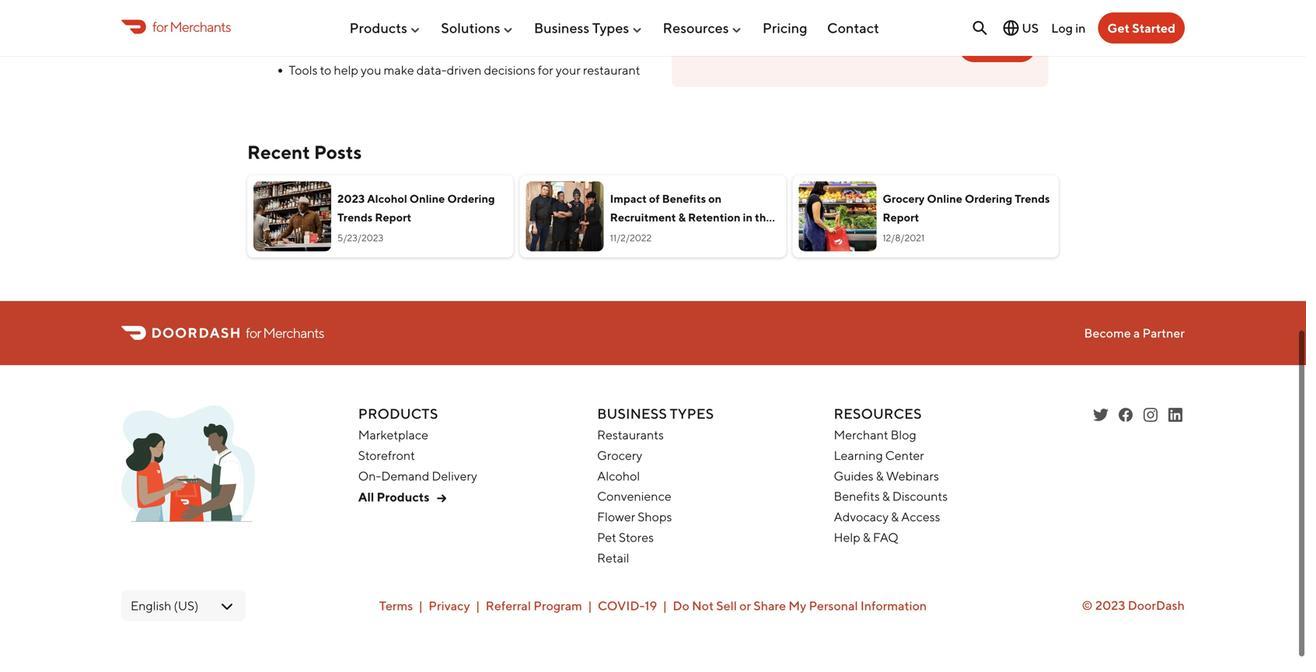 Task type: locate. For each thing, give the bounding box(es) containing it.
2 vertical spatial products
[[377, 502, 430, 517]]

delivery
[[432, 481, 477, 496]]

0 horizontal spatial ordering
[[447, 204, 495, 217]]

1 horizontal spatial doordash
[[1128, 610, 1185, 625]]

products up marketplace
[[358, 417, 438, 434]]

1 vertical spatial business
[[597, 417, 667, 434]]

solutions link
[[441, 13, 514, 42]]

0 horizontal spatial resources
[[663, 20, 729, 36]]

alcohol link
[[597, 481, 640, 496]]

you
[[361, 75, 381, 90]]

on inside doordash data on delivery and pickup ordering, including top menu items and times of day
[[375, 31, 389, 46]]

1 ordering from the left
[[447, 204, 495, 217]]

benefits & discounts link
[[834, 501, 948, 516]]

arrow right image
[[432, 502, 451, 520]]

twitter image
[[1092, 418, 1110, 436]]

in right log at right top
[[1076, 20, 1086, 35]]

merchant
[[834, 440, 888, 454]]

1 vertical spatial products
[[358, 417, 438, 434]]

doordash link
[[1128, 610, 1185, 625]]

1 vertical spatial benefits
[[834, 501, 880, 516]]

1 horizontal spatial benefits
[[834, 501, 880, 516]]

shops
[[638, 522, 672, 537]]

1 horizontal spatial 2023
[[1096, 610, 1126, 625]]

get started button
[[1098, 12, 1185, 44]]

report up 12/8/2021
[[883, 223, 919, 236]]

grocery link
[[597, 460, 642, 475]]

ordering
[[447, 204, 495, 217], [965, 204, 1013, 217]]

1 vertical spatial of
[[649, 204, 660, 217]]

become a partner link
[[1084, 338, 1185, 353]]

industry
[[670, 242, 714, 255]]

partner
[[1143, 338, 1185, 353]]

1 vertical spatial in
[[743, 223, 753, 236]]

benefits up 'retention'
[[662, 204, 706, 217]]

for merchants
[[152, 18, 231, 35], [246, 337, 324, 353]]

for inside 'link'
[[152, 18, 168, 35]]

1 horizontal spatial ordering
[[965, 204, 1013, 217]]

business for business types
[[534, 20, 590, 36]]

business up your
[[534, 20, 590, 36]]

1 horizontal spatial resources
[[834, 417, 922, 434]]

& down guides & webinars link
[[882, 501, 890, 516]]

benefits
[[662, 204, 706, 217], [834, 501, 880, 516]]

learning center link
[[834, 460, 924, 475]]

recent
[[247, 153, 310, 175]]

us
[[1022, 21, 1039, 35]]

1 horizontal spatial business
[[597, 417, 667, 434]]

business up restaurants
[[597, 417, 667, 434]]

retention
[[688, 223, 741, 236]]

0 vertical spatial merchants
[[170, 18, 231, 35]]

started
[[1132, 21, 1176, 35]]

of up recruitment
[[649, 204, 660, 217]]

1 vertical spatial for merchants
[[246, 337, 324, 353]]

doordash for merchants image
[[121, 418, 255, 543]]

2 online from the left
[[927, 204, 963, 217]]

1 vertical spatial types
[[670, 417, 714, 434]]

facebook link
[[1117, 418, 1135, 436]]

to
[[320, 75, 331, 90]]

grocery
[[883, 204, 925, 217], [597, 460, 642, 475]]

0 horizontal spatial business
[[534, 20, 590, 36]]

products
[[350, 20, 407, 36], [358, 417, 438, 434], [377, 502, 430, 517]]

1 horizontal spatial report
[[883, 223, 919, 236]]

0 horizontal spatial of
[[412, 50, 423, 65]]

and up day
[[438, 31, 459, 46]]

& left faq
[[863, 542, 871, 557]]

0 horizontal spatial 2023
[[337, 204, 365, 217]]

of left day
[[412, 50, 423, 65]]

1 report from the left
[[375, 223, 412, 236]]

convenience
[[597, 501, 672, 516]]

business types link
[[534, 13, 643, 42]]

0 horizontal spatial for merchants
[[152, 18, 231, 35]]

doordash data on delivery and pickup ordering, including top menu items and times of day
[[289, 31, 626, 65]]

and down data in the top of the page
[[356, 50, 377, 65]]

1 online from the left
[[410, 204, 445, 217]]

1 vertical spatial alcohol
[[597, 481, 640, 496]]

& down "benefits & discounts" link
[[891, 522, 899, 537]]

types
[[592, 20, 629, 36], [670, 417, 714, 434]]

1 horizontal spatial for
[[246, 337, 261, 353]]

on up 'retention'
[[708, 204, 722, 217]]

posts
[[314, 153, 362, 175]]

alcohol inside 2023 alcohol online ordering trends report
[[367, 204, 407, 217]]

0 horizontal spatial benefits
[[662, 204, 706, 217]]

2023 right ©
[[1096, 610, 1126, 625]]

business inside business types restaurants grocery alcohol convenience flower shops pet stores retail
[[597, 417, 667, 434]]

alcohol up 5/23/2023
[[367, 204, 407, 217]]

recent posts
[[247, 153, 362, 175]]

products down the demand
[[377, 502, 430, 517]]

0 vertical spatial and
[[438, 31, 459, 46]]

blog
[[891, 440, 917, 454]]

marketplace storefront on-demand delivery
[[358, 440, 477, 496]]

0 horizontal spatial merchants
[[170, 18, 231, 35]]

resources
[[663, 20, 729, 36], [834, 417, 922, 434]]

1 horizontal spatial for merchants
[[246, 337, 324, 353]]

types for business types
[[592, 20, 629, 36]]

online
[[410, 204, 445, 217], [927, 204, 963, 217]]

types for business types restaurants grocery alcohol convenience flower shops pet stores retail
[[670, 417, 714, 434]]

benefits down "guides"
[[834, 501, 880, 516]]

grocery up alcohol link on the left bottom
[[597, 460, 642, 475]]

contact
[[827, 20, 879, 36]]

0 vertical spatial types
[[592, 20, 629, 36]]

merchant blog link
[[834, 440, 917, 454]]

items
[[323, 50, 353, 65]]

1 horizontal spatial online
[[927, 204, 963, 217]]

alcohol inside business types restaurants grocery alcohol convenience flower shops pet stores retail
[[597, 481, 640, 496]]

access
[[901, 522, 940, 537]]

0 vertical spatial benefits
[[662, 204, 706, 217]]

0 horizontal spatial and
[[356, 50, 377, 65]]

1 vertical spatial resources
[[834, 417, 922, 434]]

0 vertical spatial business
[[534, 20, 590, 36]]

resources for resources merchant blog learning center guides & webinars benefits & discounts advocacy & access help & faq
[[834, 417, 922, 434]]

1 horizontal spatial on
[[708, 204, 722, 217]]

0 vertical spatial 2023
[[337, 204, 365, 217]]

1 vertical spatial merchants
[[263, 337, 324, 353]]

0 vertical spatial doordash
[[289, 31, 345, 46]]

0 horizontal spatial on
[[375, 31, 389, 46]]

on inside impact of benefits on recruitment & retention in the restaurant industry
[[708, 204, 722, 217]]

1 vertical spatial for
[[538, 75, 553, 90]]

products up times
[[350, 20, 407, 36]]

get
[[1108, 21, 1130, 35]]

0 vertical spatial on
[[375, 31, 389, 46]]

flower shops link
[[597, 522, 672, 537]]

0 horizontal spatial grocery
[[597, 460, 642, 475]]

become a partner
[[1084, 338, 1185, 353]]

stores
[[619, 542, 654, 557]]

referral program link
[[486, 611, 582, 625]]

guides & webinars link
[[834, 481, 939, 496]]

0 horizontal spatial types
[[592, 20, 629, 36]]

on right data in the top of the page
[[375, 31, 389, 46]]

0 horizontal spatial online
[[410, 204, 445, 217]]

driven
[[447, 75, 482, 90]]

retail
[[597, 563, 629, 578]]

online inside 2023 alcohol online ordering trends report
[[410, 204, 445, 217]]

doordash up menu
[[289, 31, 345, 46]]

impact of benefits on recruitment & retention in the restaurant industry
[[610, 204, 773, 255]]

share
[[754, 611, 786, 625]]

tools
[[289, 75, 318, 90]]

0 vertical spatial resources
[[663, 20, 729, 36]]

types inside business types restaurants grocery alcohol convenience flower shops pet stores retail
[[670, 417, 714, 434]]

1 vertical spatial trends
[[337, 223, 373, 236]]

© 2023 doordash
[[1082, 610, 1185, 625]]

grocery inside grocery online ordering trends report
[[883, 204, 925, 217]]

1 vertical spatial on
[[708, 204, 722, 217]]

grocery online ordering trends report
[[883, 204, 1050, 236]]

menu
[[289, 50, 321, 65]]

0 horizontal spatial in
[[743, 223, 753, 236]]

the
[[755, 223, 773, 236]]

report
[[375, 223, 412, 236], [883, 223, 919, 236]]

1 vertical spatial doordash
[[1128, 610, 1185, 625]]

0 vertical spatial trends
[[1015, 204, 1050, 217]]

1 horizontal spatial trends
[[1015, 204, 1050, 217]]

restaurant
[[583, 75, 640, 90]]

ordering inside grocery online ordering trends report
[[965, 204, 1013, 217]]

or
[[740, 611, 751, 625]]

referral program
[[486, 611, 582, 625]]

0 horizontal spatial for
[[152, 18, 168, 35]]

0 vertical spatial alcohol
[[367, 204, 407, 217]]

0 vertical spatial of
[[412, 50, 423, 65]]

1 vertical spatial 2023
[[1096, 610, 1126, 625]]

0 vertical spatial grocery
[[883, 204, 925, 217]]

covid-19 link
[[598, 611, 657, 625]]

resources inside resources merchant blog learning center guides & webinars benefits & discounts advocacy & access help & faq
[[834, 417, 922, 434]]

0 horizontal spatial trends
[[337, 223, 373, 236]]

alcohol down grocery link
[[597, 481, 640, 496]]

business types restaurants grocery alcohol convenience flower shops pet stores retail
[[597, 417, 714, 578]]

1 horizontal spatial types
[[670, 417, 714, 434]]

linkedin image
[[1166, 418, 1185, 436]]

report inside grocery online ordering trends report
[[883, 223, 919, 236]]

online inside grocery online ordering trends report
[[927, 204, 963, 217]]

2023 up 5/23/2023
[[337, 204, 365, 217]]

0 vertical spatial for merchants
[[152, 18, 231, 35]]

privacy
[[429, 611, 470, 625]]

1 horizontal spatial in
[[1076, 20, 1086, 35]]

& up industry
[[678, 223, 686, 236]]

for
[[152, 18, 168, 35], [538, 75, 553, 90], [246, 337, 261, 353]]

2 report from the left
[[883, 223, 919, 236]]

ordering inside 2023 alcohol online ordering trends report
[[447, 204, 495, 217]]

doordash right ©
[[1128, 610, 1185, 625]]

1 vertical spatial and
[[356, 50, 377, 65]]

1 horizontal spatial alcohol
[[597, 481, 640, 496]]

0 vertical spatial for
[[152, 18, 168, 35]]

trends inside 2023 alcohol online ordering trends report
[[337, 223, 373, 236]]

discounts
[[893, 501, 948, 516]]

pricing link
[[763, 13, 808, 42]]

grocery up 12/8/2021
[[883, 204, 925, 217]]

2 ordering from the left
[[965, 204, 1013, 217]]

help
[[334, 75, 358, 90]]

referral
[[486, 611, 531, 625]]

2023
[[337, 204, 365, 217], [1096, 610, 1126, 625]]

0 horizontal spatial doordash
[[289, 31, 345, 46]]

instagram image
[[1141, 418, 1160, 436]]

©
[[1082, 610, 1093, 625]]

0 vertical spatial in
[[1076, 20, 1086, 35]]

and
[[438, 31, 459, 46], [356, 50, 377, 65]]

1 horizontal spatial of
[[649, 204, 660, 217]]

grocery inside business types restaurants grocery alcohol convenience flower shops pet stores retail
[[597, 460, 642, 475]]

0 horizontal spatial report
[[375, 223, 412, 236]]

covid-19
[[598, 611, 657, 625]]

resources 1208x1080 grocery online ordering trends report v01.01 image
[[799, 194, 877, 263]]

in left the
[[743, 223, 753, 236]]

1 vertical spatial grocery
[[597, 460, 642, 475]]

do not sell or share my personal information link
[[673, 611, 927, 625]]

0 horizontal spatial alcohol
[[367, 204, 407, 217]]

your
[[556, 75, 581, 90]]

report up 5/23/2023
[[375, 223, 412, 236]]

on
[[375, 31, 389, 46], [708, 204, 722, 217]]

merchants
[[170, 18, 231, 35], [263, 337, 324, 353]]

1 horizontal spatial grocery
[[883, 204, 925, 217]]



Task type: vqa. For each thing, say whether or not it's contained in the screenshot.
Ways
no



Task type: describe. For each thing, give the bounding box(es) containing it.
log in
[[1051, 20, 1086, 35]]

tools to help you make data-driven decisions for your restaurant
[[289, 75, 640, 90]]

advocacy
[[834, 522, 889, 537]]

benefits inside impact of benefits on recruitment & retention in the restaurant industry
[[662, 204, 706, 217]]

2023 alcohol online ordering trends report
[[337, 204, 495, 236]]

recruitment
[[610, 223, 676, 236]]

flower
[[597, 522, 635, 537]]

make
[[384, 75, 414, 90]]

privacy link
[[429, 611, 470, 625]]

learning
[[834, 460, 883, 475]]

pet
[[597, 542, 617, 557]]

of inside impact of benefits on recruitment & retention in the restaurant industry
[[649, 204, 660, 217]]

marketplace
[[358, 440, 428, 454]]

terms
[[379, 611, 413, 625]]

& down learning center "link"
[[876, 481, 884, 496]]

decisions
[[484, 75, 536, 90]]

restaurant
[[610, 242, 668, 255]]

my
[[789, 611, 807, 625]]

get started
[[1108, 21, 1176, 35]]

times
[[379, 50, 410, 65]]

in inside impact of benefits on recruitment & retention in the restaurant industry
[[743, 223, 753, 236]]

download button
[[959, 43, 1036, 74]]

guides
[[834, 481, 874, 496]]

webinars
[[886, 481, 939, 496]]

2 vertical spatial for
[[246, 337, 261, 353]]

sell
[[716, 611, 737, 625]]

19
[[645, 611, 657, 625]]

storefront link
[[358, 460, 415, 475]]

on-
[[358, 481, 381, 496]]

all
[[358, 502, 374, 517]]

top
[[608, 31, 626, 46]]

including
[[554, 31, 605, 46]]

globe line image
[[1002, 19, 1021, 37]]

become
[[1084, 338, 1131, 353]]

pickup
[[461, 31, 499, 46]]

resources link
[[663, 13, 743, 42]]

a
[[1134, 338, 1140, 353]]

do not sell or share my personal information
[[673, 611, 927, 625]]

of inside doordash data on delivery and pickup ordering, including top menu items and times of day
[[412, 50, 423, 65]]

1 horizontal spatial merchants
[[263, 337, 324, 353]]

benefits inside resources merchant blog learning center guides & webinars benefits & discounts advocacy & access help & faq
[[834, 501, 880, 516]]

1 horizontal spatial and
[[438, 31, 459, 46]]

storefront
[[358, 460, 415, 475]]

data
[[348, 31, 372, 46]]

solutions
[[441, 20, 500, 36]]

not
[[692, 611, 714, 625]]

for merchants link
[[121, 16, 231, 37]]

2023 inside 2023 alcohol online ordering trends report
[[337, 204, 365, 217]]

2 horizontal spatial for
[[538, 75, 553, 90]]

0 vertical spatial products
[[350, 20, 407, 36]]

pricing
[[763, 20, 808, 36]]

products link
[[350, 13, 421, 42]]

restaurants link
[[597, 440, 664, 454]]

log
[[1051, 20, 1073, 35]]

instagram link
[[1141, 418, 1160, 436]]

do
[[673, 611, 690, 625]]

demand
[[381, 481, 429, 496]]

center
[[885, 460, 924, 475]]

log in link
[[1051, 20, 1086, 35]]

faq
[[873, 542, 899, 557]]

all products
[[358, 502, 430, 517]]

resources merchant blog learning center guides & webinars benefits & discounts advocacy & access help & faq
[[834, 417, 948, 557]]

delivery
[[392, 31, 435, 46]]

information
[[861, 611, 927, 625]]

report inside 2023 alcohol online ordering trends report
[[375, 223, 412, 236]]

impact
[[610, 204, 647, 217]]

for merchants inside 'link'
[[152, 18, 231, 35]]

terms link
[[379, 611, 413, 625]]

12/8/2021
[[883, 245, 925, 256]]

personal
[[809, 611, 858, 625]]

convenience link
[[597, 501, 672, 516]]

help & faq link
[[834, 542, 899, 557]]

business for business types restaurants grocery alcohol convenience flower shops pet stores retail
[[597, 417, 667, 434]]

11/2/2022
[[610, 245, 652, 256]]

doordash inside doordash data on delivery and pickup ordering, including top menu items and times of day
[[289, 31, 345, 46]]

rocksteady team image
[[526, 194, 604, 263]]

& inside impact of benefits on recruitment & retention in the restaurant industry
[[678, 223, 686, 236]]

marketplace link
[[358, 440, 428, 454]]

contact link
[[827, 13, 879, 42]]

mx blog - alcohol trends image image
[[253, 194, 331, 263]]

merchants inside 'link'
[[170, 18, 231, 35]]

day
[[426, 50, 446, 65]]

help
[[834, 542, 861, 557]]

business types
[[534, 20, 629, 36]]

covid-
[[598, 611, 645, 625]]

advocacy & access link
[[834, 522, 940, 537]]

resources for resources
[[663, 20, 729, 36]]

facebook image
[[1117, 418, 1135, 436]]

on-demand delivery link
[[358, 481, 477, 496]]

trends inside grocery online ordering trends report
[[1015, 204, 1050, 217]]



